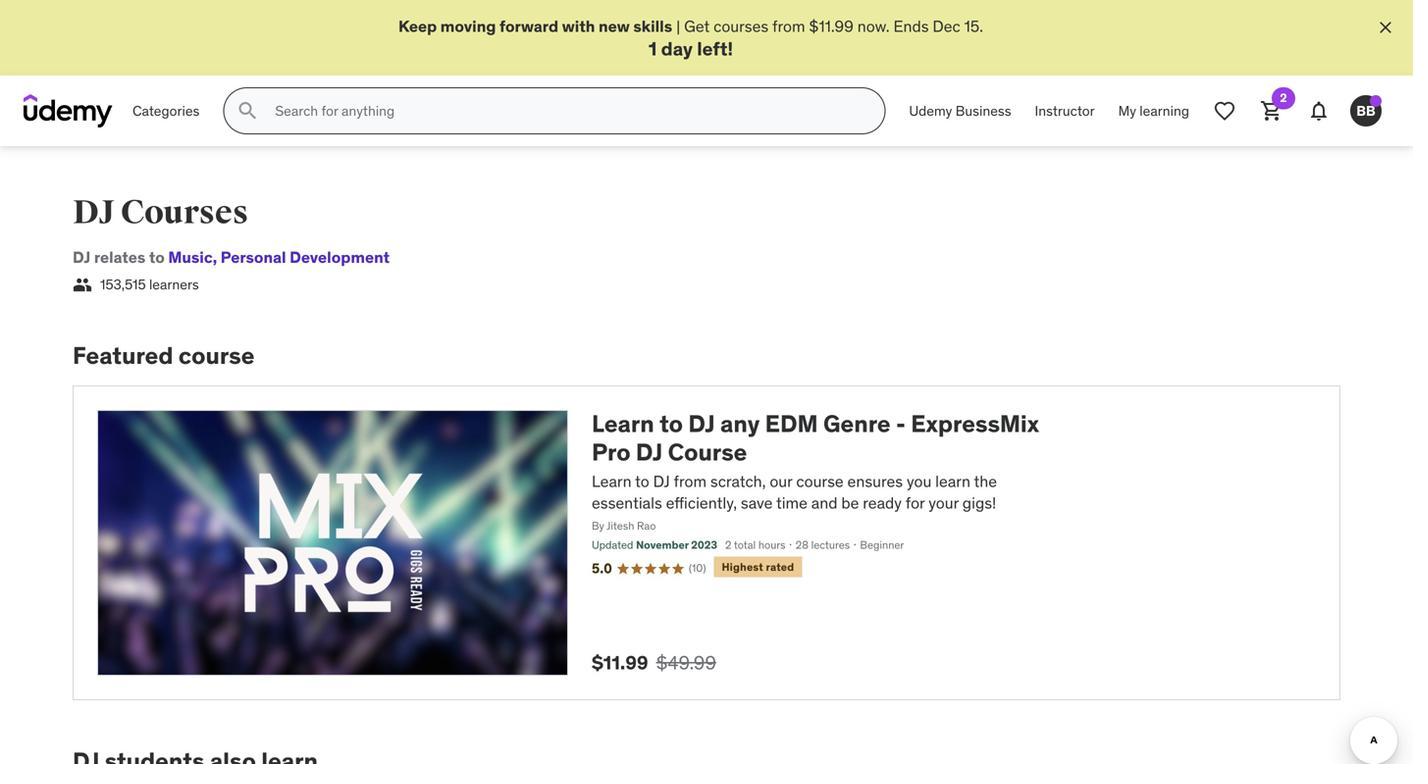 Task type: locate. For each thing, give the bounding box(es) containing it.
to up 153,515 learners
[[149, 248, 165, 268]]

from up "efficiently,"
[[674, 471, 707, 491]]

dj relates to music personal development
[[73, 248, 390, 268]]

genre
[[823, 409, 891, 439]]

1 learn from the top
[[592, 409, 654, 439]]

my learning
[[1118, 102, 1190, 120]]

to up essentials
[[635, 471, 649, 491]]

wishlist image
[[1213, 99, 1237, 123]]

course down 'learners'
[[178, 341, 255, 370]]

shopping cart with 2 items image
[[1260, 99, 1284, 123]]

my
[[1118, 102, 1136, 120]]

for
[[906, 493, 925, 513]]

1 horizontal spatial to
[[635, 471, 649, 491]]

1 horizontal spatial course
[[796, 471, 844, 491]]

0 horizontal spatial to
[[149, 248, 165, 268]]

instructor
[[1035, 102, 1095, 120]]

categories button
[[121, 88, 211, 135]]

from right courses
[[772, 16, 805, 36]]

0 vertical spatial from
[[772, 16, 805, 36]]

1 horizontal spatial $11.99
[[809, 16, 854, 36]]

from
[[772, 16, 805, 36], [674, 471, 707, 491]]

-
[[896, 409, 906, 439]]

edm
[[765, 409, 818, 439]]

dj up small image
[[73, 248, 91, 268]]

$11.99
[[809, 16, 854, 36], [592, 651, 648, 675]]

personal
[[221, 248, 286, 268]]

2 link
[[1248, 88, 1296, 135]]

1 horizontal spatial 2
[[1280, 90, 1287, 106]]

0 horizontal spatial 2
[[725, 538, 732, 552]]

$11.99 left $49.99
[[592, 651, 648, 675]]

2 horizontal spatial to
[[660, 409, 683, 439]]

learners
[[149, 276, 199, 294]]

2 vertical spatial to
[[635, 471, 649, 491]]

|
[[676, 16, 680, 36]]

ensures
[[848, 471, 903, 491]]

udemy image
[[24, 94, 113, 128]]

to
[[149, 248, 165, 268], [660, 409, 683, 439], [635, 471, 649, 491]]

course up and
[[796, 471, 844, 491]]

skills
[[633, 16, 672, 36]]

Search for anything text field
[[271, 94, 861, 128]]

music
[[168, 248, 213, 268]]

ends
[[894, 16, 929, 36]]

2 left 'notifications' icon
[[1280, 90, 1287, 106]]

0 horizontal spatial $11.99
[[592, 651, 648, 675]]

highest rated
[[722, 560, 794, 574]]

course
[[178, 341, 255, 370], [796, 471, 844, 491]]

to right pro on the left bottom of page
[[660, 409, 683, 439]]

you have alerts image
[[1370, 95, 1382, 107]]

1 vertical spatial learn
[[592, 471, 632, 491]]

november
[[636, 538, 689, 552]]

28 lectures
[[796, 538, 850, 552]]

dj left any
[[688, 409, 715, 439]]

2
[[1280, 90, 1287, 106], [725, 538, 732, 552]]

1 horizontal spatial from
[[772, 16, 805, 36]]

2 left total
[[725, 538, 732, 552]]

with
[[562, 16, 595, 36]]

1 vertical spatial 2
[[725, 538, 732, 552]]

0 horizontal spatial from
[[674, 471, 707, 491]]

and
[[811, 493, 838, 513]]

development
[[290, 248, 390, 268]]

$11.99 left now.
[[809, 16, 854, 36]]

lectures
[[811, 538, 850, 552]]

by
[[592, 519, 604, 533]]

learn
[[935, 471, 971, 491]]

bb
[[1357, 102, 1376, 120]]

dj
[[73, 193, 114, 233], [73, 248, 91, 268], [688, 409, 715, 439], [636, 438, 663, 467], [653, 471, 670, 491]]

0 vertical spatial $11.99
[[809, 16, 854, 36]]

dj up relates
[[73, 193, 114, 233]]

153,515
[[100, 276, 146, 294]]

2023
[[691, 538, 717, 552]]

1 vertical spatial course
[[796, 471, 844, 491]]

0 vertical spatial learn
[[592, 409, 654, 439]]

my learning link
[[1107, 88, 1201, 135]]

featured course
[[73, 341, 255, 370]]

0 horizontal spatial course
[[178, 341, 255, 370]]

our
[[770, 471, 793, 491]]

featured
[[73, 341, 173, 370]]

scratch,
[[710, 471, 766, 491]]

save
[[741, 493, 773, 513]]

1 vertical spatial from
[[674, 471, 707, 491]]

course inside learn to dj any edm genre - expressmix pro dj course learn to dj from scratch, our course ensures you learn the essentials efficiently, save time and be ready for your gigs! by jitesh rao
[[796, 471, 844, 491]]

learning
[[1140, 102, 1190, 120]]

from inside learn to dj any edm genre - expressmix pro dj course learn to dj from scratch, our course ensures you learn the essentials efficiently, save time and be ready for your gigs! by jitesh rao
[[674, 471, 707, 491]]

1 vertical spatial $11.99
[[592, 651, 648, 675]]

1
[[649, 37, 657, 60]]

0 vertical spatial to
[[149, 248, 165, 268]]

highest
[[722, 560, 763, 574]]

0 vertical spatial 2
[[1280, 90, 1287, 106]]

0 vertical spatial course
[[178, 341, 255, 370]]

1 vertical spatial to
[[660, 409, 683, 439]]

learn
[[592, 409, 654, 439], [592, 471, 632, 491]]

categories
[[132, 102, 200, 120]]

close image
[[1376, 18, 1396, 37]]

updated november 2023
[[592, 538, 717, 552]]

pro
[[592, 438, 631, 467]]

2 for 2
[[1280, 90, 1287, 106]]



Task type: describe. For each thing, give the bounding box(es) containing it.
2 for 2 total hours
[[725, 538, 732, 552]]

moving
[[440, 16, 496, 36]]

courses
[[121, 193, 248, 233]]

new
[[599, 16, 630, 36]]

2 total hours
[[725, 538, 786, 552]]

15.
[[964, 16, 983, 36]]

rated
[[766, 560, 794, 574]]

udemy business
[[909, 102, 1011, 120]]

personal development link
[[213, 248, 390, 268]]

left!
[[697, 37, 733, 60]]

small image
[[73, 275, 92, 295]]

instructor link
[[1023, 88, 1107, 135]]

2 learn from the top
[[592, 471, 632, 491]]

dec
[[933, 16, 961, 36]]

be
[[841, 493, 859, 513]]

now.
[[858, 16, 890, 36]]

ready
[[863, 493, 902, 513]]

gigs!
[[963, 493, 996, 513]]

$49.99
[[656, 651, 716, 675]]

5.0
[[592, 560, 612, 578]]

hours
[[759, 538, 786, 552]]

dj courses
[[73, 193, 248, 233]]

$11.99 $49.99
[[592, 651, 716, 675]]

rao
[[637, 519, 656, 533]]

$11.99 inside keep moving forward with new skills | get courses from $11.99 now. ends dec 15. 1 day left!
[[809, 16, 854, 36]]

beginner
[[860, 538, 904, 552]]

dj up essentials
[[653, 471, 670, 491]]

notifications image
[[1307, 99, 1331, 123]]

udemy
[[909, 102, 952, 120]]

any
[[720, 409, 760, 439]]

(10)
[[689, 561, 706, 575]]

dj right pro on the left bottom of page
[[636, 438, 663, 467]]

music link
[[168, 248, 213, 268]]

total
[[734, 538, 756, 552]]

udemy business link
[[897, 88, 1023, 135]]

learn to dj any edm genre - expressmix pro dj course learn to dj from scratch, our course ensures you learn the essentials efficiently, save time and be ready for your gigs! by jitesh rao
[[592, 409, 1039, 533]]

submit search image
[[236, 99, 259, 123]]

you
[[907, 471, 932, 491]]

expressmix
[[911, 409, 1039, 439]]

relates
[[94, 248, 146, 268]]

jitesh
[[607, 519, 634, 533]]

forward
[[500, 16, 558, 36]]

28
[[796, 538, 809, 552]]

updated
[[592, 538, 633, 552]]

from inside keep moving forward with new skills | get courses from $11.99 now. ends dec 15. 1 day left!
[[772, 16, 805, 36]]

get
[[684, 16, 710, 36]]

course
[[668, 438, 747, 467]]

day
[[661, 37, 693, 60]]

business
[[956, 102, 1011, 120]]

efficiently,
[[666, 493, 737, 513]]

keep
[[399, 16, 437, 36]]

153,515 learners
[[100, 276, 199, 294]]

essentials
[[592, 493, 662, 513]]

the
[[974, 471, 997, 491]]

your
[[929, 493, 959, 513]]

keep moving forward with new skills | get courses from $11.99 now. ends dec 15. 1 day left!
[[399, 16, 983, 60]]

time
[[776, 493, 808, 513]]

bb link
[[1343, 88, 1390, 135]]

courses
[[714, 16, 769, 36]]



Task type: vqa. For each thing, say whether or not it's contained in the screenshot.
Search for anything 'text field'
yes



